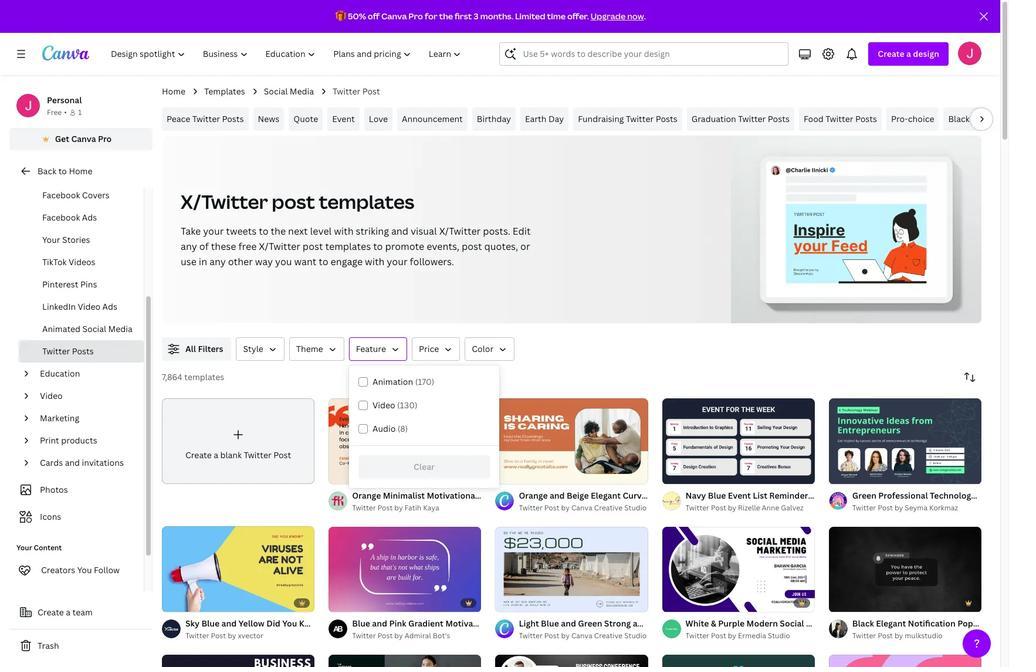 Task type: vqa. For each thing, say whether or not it's contained in the screenshot.
SKY BLUE AND YELLOW DID YOU KNOW TWITTER POST link
yes



Task type: describe. For each thing, give the bounding box(es) containing it.
color button
[[465, 338, 515, 361]]

navy blue event list reminder twitter post link
[[686, 490, 859, 502]]

use
[[181, 255, 197, 268]]

pinterest
[[42, 279, 78, 290]]

create a team
[[38, 607, 93, 618]]

get canva pro button
[[9, 128, 153, 150]]

ermedia
[[739, 631, 767, 641]]

pinterest pins link
[[19, 274, 144, 296]]

sky blue and yellow did you know twitter post twitter post by xvector
[[186, 618, 371, 641]]

blue for event
[[709, 490, 727, 501]]

take your tweets to the next level with striking and visual x/twitter posts. edit any of these free x/twitter post templates to promote events, post quotes, or use in any other way you want to engage with your followers.
[[181, 225, 531, 268]]

2 vertical spatial x/twitter
[[259, 240, 301, 253]]

posts for food twitter posts
[[856, 113, 878, 124]]

pro-choice link
[[887, 107, 940, 131]]

james peterson image
[[959, 42, 982, 65]]

white & purple modern social media marketing twitter  post image
[[663, 527, 815, 613]]

by inside sky blue and yellow did you know twitter post twitter post by xvector
[[228, 631, 236, 641]]

offer.
[[568, 11, 589, 22]]

black elegant notification popup quote twitter post by mulkstudio
[[853, 619, 1010, 641]]

twitter post by canva creative studio link for orange and beige elegant curved frames and border financial emergencies fundraising twitter post image
[[519, 502, 649, 514]]

free
[[239, 240, 257, 253]]

off
[[368, 11, 380, 22]]

all filters
[[186, 343, 223, 355]]

food twitter posts link
[[800, 107, 883, 131]]

popup
[[958, 619, 984, 630]]

facebook covers link
[[19, 184, 144, 207]]

creative for orange and beige elegant curved frames and border financial emergencies fundraising twitter post image
[[595, 503, 623, 513]]

&
[[711, 619, 717, 630]]

pro-choice
[[892, 113, 935, 124]]

news link
[[253, 107, 284, 131]]

0 vertical spatial ads
[[82, 212, 97, 223]]

1
[[78, 107, 82, 117]]

price button
[[412, 338, 460, 361]]

blank
[[220, 450, 242, 461]]

green professional technology webinar twitter post by seyma korkmaz
[[853, 490, 1010, 513]]

color
[[472, 343, 494, 355]]

the inside take your tweets to the next level with striking and visual x/twitter posts. edit any of these free x/twitter post templates to promote events, post quotes, or use in any other way you want to engage with your followers.
[[271, 225, 286, 238]]

icons
[[40, 511, 61, 523]]

for
[[425, 11, 438, 22]]

tiktok videos link
[[19, 251, 144, 274]]

you inside sky blue and yellow did you know twitter post twitter post by xvector
[[283, 618, 297, 629]]

technology
[[931, 490, 977, 501]]

0 horizontal spatial with
[[334, 225, 354, 238]]

studio for twitter post by canva creative studio link corresponding to orange and beige elegant curved frames and border financial emergencies fundraising twitter post image
[[625, 503, 647, 513]]

a for team
[[66, 607, 71, 618]]

facebook for facebook covers
[[42, 190, 80, 201]]

blue inside blue and pink gradient motivational quote twitter post twitter post by admiral bot's
[[352, 619, 371, 630]]

Search search field
[[523, 43, 782, 65]]

posts for fundraising twitter posts
[[656, 113, 678, 124]]

print products
[[40, 435, 97, 446]]

yellow
[[239, 618, 265, 629]]

0 horizontal spatial social
[[82, 324, 106, 335]]

a for blank
[[214, 450, 218, 461]]

dark green and turquoise griddy big type environment civil society sdg twitter post image
[[663, 655, 815, 668]]

price
[[419, 343, 439, 355]]

to down striking
[[374, 240, 383, 253]]

Sort by button
[[959, 366, 982, 389]]

and inside take your tweets to the next level with striking and visual x/twitter posts. edit any of these free x/twitter post templates to promote events, post quotes, or use in any other way you want to engage with your followers.
[[392, 225, 409, 238]]

animated social media link
[[19, 318, 144, 341]]

canva inside button
[[71, 133, 96, 144]]

home link
[[162, 85, 186, 98]]

blue for and
[[202, 618, 220, 629]]

twitter post by fatih kaya link
[[352, 502, 482, 514]]

your stories
[[42, 234, 90, 245]]

top level navigation element
[[103, 42, 472, 66]]

animation (170)
[[373, 376, 435, 388]]

media inside white & purple modern social media marketing twitter  post twitter post by ermedia studio
[[807, 619, 831, 630]]

pro-
[[892, 113, 909, 124]]

7,864 templates
[[162, 372, 224, 383]]

your for your stories
[[42, 234, 60, 245]]

graduation twitter posts
[[692, 113, 790, 124]]

(8)
[[398, 423, 408, 434]]

education link
[[35, 363, 137, 385]]

fundraising twitter posts link
[[574, 107, 683, 131]]

create for create a design
[[879, 48, 905, 59]]

creative for light blue and green strong and bold conflict/displacement crisis hub twitter post 'image' at the bottom
[[595, 631, 623, 641]]

0 vertical spatial home
[[162, 86, 186, 97]]

your content
[[16, 543, 62, 553]]

theme
[[296, 343, 323, 355]]

months.
[[481, 11, 514, 22]]

and inside blue and pink gradient motivational quote twitter post twitter post by admiral bot's
[[372, 619, 388, 630]]

1 vertical spatial ads
[[103, 301, 117, 312]]

templates link
[[204, 85, 245, 98]]

theme button
[[289, 338, 344, 361]]

sky blue and yellow did you know twitter post link
[[186, 618, 371, 631]]

fundraising twitter posts
[[578, 113, 678, 124]]

black friday twi link
[[944, 107, 1010, 131]]

seyma
[[906, 503, 928, 513]]

posts for peace twitter posts
[[222, 113, 244, 124]]

create a blank twitter post
[[185, 450, 291, 461]]

black elegant notification popup quote reminder twitter post image
[[830, 527, 982, 613]]

food
[[804, 113, 824, 124]]

content
[[34, 543, 62, 553]]

get canva pro
[[55, 133, 112, 144]]

1 horizontal spatial your
[[387, 255, 408, 268]]

event inside navy blue event list reminder twitter post twitter post by rizelle anne galvez
[[729, 490, 751, 501]]

create a team button
[[9, 601, 153, 625]]

birthday link
[[473, 107, 516, 131]]

0 vertical spatial x/twitter
[[181, 189, 268, 214]]

style
[[243, 343, 264, 355]]

pro inside button
[[98, 133, 112, 144]]

all filters button
[[162, 338, 232, 361]]

to right tweets
[[259, 225, 269, 238]]

twitter post
[[333, 86, 380, 97]]

did
[[267, 618, 281, 629]]

video for video (130)
[[373, 400, 395, 411]]

these
[[211, 240, 236, 253]]

animation
[[373, 376, 413, 388]]

twi
[[999, 113, 1010, 124]]

by inside the orange minimalist motivational quote twitter post twitter post by fatih kaya
[[395, 503, 403, 513]]

graduation
[[692, 113, 737, 124]]

creators you follow link
[[9, 559, 144, 582]]

webinar
[[979, 490, 1010, 501]]

sky
[[186, 618, 200, 629]]

twitter post by xvector link
[[186, 631, 315, 642]]

galvez
[[782, 503, 804, 513]]

social inside white & purple modern social media marketing twitter  post twitter post by ermedia studio
[[781, 619, 805, 630]]

followers.
[[410, 255, 454, 268]]

create a design button
[[869, 42, 949, 66]]

post inside green professional technology webinar twitter post by seyma korkmaz
[[879, 503, 894, 513]]

facebook ads
[[42, 212, 97, 223]]

icons link
[[16, 506, 137, 528]]

🎁 50% off canva pro for the first 3 months. limited time offer. upgrade now .
[[336, 11, 646, 22]]

professional
[[879, 490, 929, 501]]

to inside back to home link
[[58, 166, 67, 177]]

you inside "link"
[[77, 565, 92, 576]]

back to home link
[[9, 160, 153, 183]]

1 horizontal spatial pro
[[409, 11, 423, 22]]

posts.
[[483, 225, 511, 238]]

motivational inside blue and pink gradient motivational quote twitter post twitter post by admiral bot's
[[446, 619, 497, 630]]

post up want
[[303, 240, 323, 253]]

.
[[645, 11, 646, 22]]

cards and invitations
[[40, 457, 124, 469]]

create a design
[[879, 48, 940, 59]]

education
[[40, 368, 80, 379]]



Task type: locate. For each thing, give the bounding box(es) containing it.
twitter post by mulkstudio link
[[853, 631, 982, 643]]

with right level
[[334, 225, 354, 238]]

you right did
[[283, 618, 297, 629]]

1 horizontal spatial any
[[210, 255, 226, 268]]

0 vertical spatial marketing
[[40, 413, 79, 424]]

clear
[[414, 462, 435, 473]]

templates
[[204, 86, 245, 97]]

posts for graduation twitter posts
[[769, 113, 790, 124]]

1 vertical spatial with
[[365, 255, 385, 268]]

1 vertical spatial create
[[185, 450, 212, 461]]

upgrade
[[591, 11, 626, 22]]

motivational inside the orange minimalist motivational quote twitter post twitter post by fatih kaya
[[427, 490, 478, 501]]

marketing left elegant
[[833, 619, 873, 630]]

0 vertical spatial any
[[181, 240, 197, 253]]

you
[[275, 255, 292, 268]]

with right engage
[[365, 255, 385, 268]]

want
[[295, 255, 317, 268]]

blue inside sky blue and yellow did you know twitter post twitter post by xvector
[[202, 618, 220, 629]]

list
[[753, 490, 768, 501]]

posts left food
[[769, 113, 790, 124]]

striking
[[356, 225, 389, 238]]

0 vertical spatial twitter post by canva creative studio
[[519, 503, 647, 513]]

pink minimalist motivational quote twitter post image
[[830, 655, 982, 668]]

post inside "element"
[[274, 450, 291, 461]]

ads up animated social media
[[103, 301, 117, 312]]

a inside dropdown button
[[907, 48, 912, 59]]

linkedin video ads
[[42, 301, 117, 312]]

post right events,
[[462, 240, 482, 253]]

twitter post by canva creative studio for light blue and green strong and bold conflict/displacement crisis hub twitter post 'image' at the bottom
[[519, 631, 647, 641]]

0 horizontal spatial pro
[[98, 133, 112, 144]]

twitter post by canva creative studio for orange and beige elegant curved frames and border financial emergencies fundraising twitter post image
[[519, 503, 647, 513]]

quote inside the orange minimalist motivational quote twitter post twitter post by fatih kaya
[[480, 490, 505, 501]]

your for your content
[[16, 543, 32, 553]]

1 vertical spatial event
[[729, 490, 751, 501]]

video link
[[35, 385, 137, 407]]

create a blank twitter post element
[[162, 399, 315, 485]]

0 vertical spatial twitter post by canva creative studio link
[[519, 502, 649, 514]]

your
[[203, 225, 224, 238], [387, 255, 408, 268]]

audio
[[373, 423, 396, 434]]

0 vertical spatial the
[[439, 11, 453, 22]]

1 horizontal spatial create
[[185, 450, 212, 461]]

media up quote link
[[290, 86, 314, 97]]

1 vertical spatial creative
[[595, 631, 623, 641]]

birthday
[[477, 113, 511, 124]]

earth day link
[[521, 107, 569, 131]]

1 vertical spatial any
[[210, 255, 226, 268]]

media inside 'link'
[[290, 86, 314, 97]]

quote inside blue and pink gradient motivational quote twitter post twitter post by admiral bot's
[[499, 619, 523, 630]]

navy blue event list reminder twitter post twitter post by rizelle anne galvez
[[686, 490, 859, 513]]

free
[[47, 107, 62, 117]]

create a blank twitter post link
[[162, 399, 315, 485]]

blue inside navy blue event list reminder twitter post twitter post by rizelle anne galvez
[[709, 490, 727, 501]]

1 vertical spatial your
[[387, 255, 408, 268]]

facebook up your stories
[[42, 212, 80, 223]]

orange minimalist motivational quote twitter post link
[[352, 490, 555, 502]]

0 vertical spatial with
[[334, 225, 354, 238]]

•
[[64, 107, 67, 117]]

tiktok videos
[[42, 257, 95, 268]]

marketing up print products
[[40, 413, 79, 424]]

create inside "element"
[[185, 450, 212, 461]]

0 horizontal spatial event
[[332, 113, 355, 124]]

anne
[[762, 503, 780, 513]]

0 vertical spatial black
[[949, 113, 970, 124]]

video for video
[[40, 390, 63, 402]]

1 horizontal spatial ads
[[103, 301, 117, 312]]

twitter inside green professional technology webinar twitter post by seyma korkmaz
[[853, 503, 877, 513]]

0 horizontal spatial create
[[38, 607, 64, 618]]

take
[[181, 225, 201, 238]]

quote link
[[289, 107, 323, 131]]

1 vertical spatial facebook
[[42, 212, 80, 223]]

1 vertical spatial twitter post by canva creative studio
[[519, 631, 647, 641]]

your up tiktok
[[42, 234, 60, 245]]

black for black friday twi
[[949, 113, 970, 124]]

1 horizontal spatial blue
[[352, 619, 371, 630]]

announcement
[[402, 113, 463, 124]]

(170)
[[415, 376, 435, 388]]

motivational
[[427, 490, 478, 501], [446, 619, 497, 630]]

1 horizontal spatial home
[[162, 86, 186, 97]]

create inside button
[[38, 607, 64, 618]]

0 vertical spatial your
[[203, 225, 224, 238]]

social
[[264, 86, 288, 97], [82, 324, 106, 335], [781, 619, 805, 630]]

green professional technology webinar twitter post image
[[830, 398, 982, 484]]

1 twitter post by canva creative studio from the top
[[519, 503, 647, 513]]

2 vertical spatial social
[[781, 619, 805, 630]]

0 vertical spatial media
[[290, 86, 314, 97]]

sky blue and yellow did you know twitter post image
[[162, 527, 315, 613]]

create for create a team
[[38, 607, 64, 618]]

events,
[[427, 240, 460, 253]]

twitter inside 'black elegant notification popup quote twitter post by mulkstudio'
[[853, 631, 877, 641]]

pins
[[80, 279, 97, 290]]

1 horizontal spatial a
[[214, 450, 218, 461]]

2 twitter post by canva creative studio link from the top
[[519, 631, 649, 643]]

media
[[290, 86, 314, 97], [108, 324, 133, 335], [807, 619, 831, 630]]

filters
[[198, 343, 223, 355]]

0 vertical spatial facebook
[[42, 190, 80, 201]]

the left next
[[271, 225, 286, 238]]

2 horizontal spatial social
[[781, 619, 805, 630]]

pro up back to home link
[[98, 133, 112, 144]]

and left yellow at the bottom of the page
[[222, 618, 237, 629]]

tiktok
[[42, 257, 67, 268]]

facebook up facebook ads
[[42, 190, 80, 201]]

x/twitter up events,
[[440, 225, 481, 238]]

x/twitter up you
[[259, 240, 301, 253]]

twitter post by canva creative studio link for light blue and green strong and bold conflict/displacement crisis hub twitter post 'image' at the bottom
[[519, 631, 649, 643]]

0 vertical spatial a
[[907, 48, 912, 59]]

the
[[439, 11, 453, 22], [271, 225, 286, 238]]

fundraising
[[578, 113, 624, 124]]

0 vertical spatial you
[[77, 565, 92, 576]]

0 horizontal spatial a
[[66, 607, 71, 618]]

black left friday
[[949, 113, 970, 124]]

marketing inside white & purple modern social media marketing twitter  post twitter post by ermedia studio
[[833, 619, 873, 630]]

graduation twitter posts link
[[687, 107, 795, 131]]

pro left "for" in the left of the page
[[409, 11, 423, 22]]

2 vertical spatial create
[[38, 607, 64, 618]]

0 horizontal spatial your
[[16, 543, 32, 553]]

0 vertical spatial create
[[879, 48, 905, 59]]

earth day
[[526, 113, 564, 124]]

love
[[369, 113, 388, 124]]

and right cards
[[65, 457, 80, 469]]

green professional technology webinar link
[[853, 490, 1010, 502]]

blue and pink gradient motivational quote twitter post image
[[329, 527, 482, 613]]

0 horizontal spatial the
[[271, 225, 286, 238]]

home up facebook covers link
[[69, 166, 92, 177]]

your up of
[[203, 225, 224, 238]]

2 horizontal spatial create
[[879, 48, 905, 59]]

1 vertical spatial the
[[271, 225, 286, 238]]

ads
[[82, 212, 97, 223], [103, 301, 117, 312]]

food twitter posts
[[804, 113, 878, 124]]

1 vertical spatial you
[[283, 618, 297, 629]]

linkedin video ads link
[[19, 296, 144, 318]]

you
[[77, 565, 92, 576], [283, 618, 297, 629]]

mulkstudio
[[906, 631, 943, 641]]

blue guest featured live event twitter post image
[[162, 655, 315, 668]]

peace twitter posts link
[[162, 107, 249, 131]]

twitter post by seyma korkmaz link
[[853, 502, 982, 514]]

1 vertical spatial marketing
[[833, 619, 873, 630]]

2 horizontal spatial media
[[807, 619, 831, 630]]

1 vertical spatial a
[[214, 450, 218, 461]]

1 vertical spatial home
[[69, 166, 92, 177]]

2 horizontal spatial a
[[907, 48, 912, 59]]

gradient
[[409, 619, 444, 630]]

1 vertical spatial black
[[853, 619, 875, 630]]

marketing link
[[35, 407, 137, 430]]

your down promote
[[387, 255, 408, 268]]

x/twitter up tweets
[[181, 189, 268, 214]]

post inside 'black elegant notification popup quote twitter post by mulkstudio'
[[879, 631, 894, 641]]

1 vertical spatial social
[[82, 324, 106, 335]]

any left of
[[181, 240, 197, 253]]

post up next
[[272, 189, 315, 214]]

audio (8)
[[373, 423, 408, 434]]

1 creative from the top
[[595, 503, 623, 513]]

admiral
[[405, 631, 431, 641]]

1 horizontal spatial video
[[78, 301, 101, 312]]

by inside green professional technology webinar twitter post by seyma korkmaz
[[895, 503, 904, 513]]

0 horizontal spatial video
[[40, 390, 63, 402]]

any right in
[[210, 255, 226, 268]]

facebook
[[42, 190, 80, 201], [42, 212, 80, 223]]

by inside navy blue event list reminder twitter post twitter post by rizelle anne galvez
[[729, 503, 737, 513]]

a left design
[[907, 48, 912, 59]]

to right want
[[319, 255, 329, 268]]

1 horizontal spatial the
[[439, 11, 453, 22]]

notification
[[909, 619, 956, 630]]

1 horizontal spatial with
[[365, 255, 385, 268]]

your left content
[[16, 543, 32, 553]]

video down 'pins'
[[78, 301, 101, 312]]

by inside blue and pink gradient motivational quote twitter post twitter post by admiral bot's
[[395, 631, 403, 641]]

1 vertical spatial your
[[16, 543, 32, 553]]

event down twitter post
[[332, 113, 355, 124]]

0 horizontal spatial ads
[[82, 212, 97, 223]]

and left pink
[[372, 619, 388, 630]]

posts left the pro- at top
[[856, 113, 878, 124]]

videos
[[69, 257, 95, 268]]

1 horizontal spatial event
[[729, 490, 751, 501]]

1 vertical spatial x/twitter
[[440, 225, 481, 238]]

posts down animated social media link on the left of page
[[72, 346, 94, 357]]

create for create a blank twitter post
[[185, 450, 212, 461]]

create inside dropdown button
[[879, 48, 905, 59]]

a left blank
[[214, 450, 218, 461]]

1 horizontal spatial marketing
[[833, 619, 873, 630]]

3
[[474, 11, 479, 22]]

0 vertical spatial your
[[42, 234, 60, 245]]

video left (130)
[[373, 400, 395, 411]]

blue right navy
[[709, 490, 727, 501]]

x/twitter post templates image
[[732, 136, 982, 324], [787, 204, 928, 284]]

1 horizontal spatial media
[[290, 86, 314, 97]]

feature
[[356, 343, 386, 355]]

2 facebook from the top
[[42, 212, 80, 223]]

0 vertical spatial pro
[[409, 11, 423, 22]]

of
[[199, 240, 209, 253]]

create left team
[[38, 607, 64, 618]]

black left elegant
[[853, 619, 875, 630]]

templates up engage
[[326, 240, 371, 253]]

green and black dark professional static quote general news twitter post image
[[329, 655, 482, 668]]

0 horizontal spatial media
[[108, 324, 133, 335]]

create left design
[[879, 48, 905, 59]]

the right "for" in the left of the page
[[439, 11, 453, 22]]

2 vertical spatial media
[[807, 619, 831, 630]]

ads down covers
[[82, 212, 97, 223]]

1 vertical spatial motivational
[[446, 619, 497, 630]]

0 horizontal spatial marketing
[[40, 413, 79, 424]]

to right back at the left
[[58, 166, 67, 177]]

stories
[[62, 234, 90, 245]]

motivational up kaya
[[427, 490, 478, 501]]

by inside 'black elegant notification popup quote twitter post by mulkstudio'
[[895, 631, 904, 641]]

peace twitter posts
[[167, 113, 244, 124]]

follow
[[94, 565, 120, 576]]

light blue and green strong and bold conflict/displacement crisis hub twitter post image
[[496, 527, 649, 613]]

facebook for facebook ads
[[42, 212, 80, 223]]

a
[[907, 48, 912, 59], [214, 450, 218, 461], [66, 607, 71, 618]]

a inside "element"
[[214, 450, 218, 461]]

2 horizontal spatial blue
[[709, 490, 727, 501]]

orange and beige elegant curved frames and border financial emergencies fundraising twitter post image
[[496, 398, 649, 484]]

media down linkedin video ads link
[[108, 324, 133, 335]]

0 horizontal spatial your
[[203, 225, 224, 238]]

1 vertical spatial media
[[108, 324, 133, 335]]

7,864
[[162, 372, 183, 383]]

photos
[[40, 484, 68, 496]]

templates inside take your tweets to the next level with striking and visual x/twitter posts. edit any of these free x/twitter post templates to promote events, post quotes, or use in any other way you want to engage with your followers.
[[326, 240, 371, 253]]

blue and pink gradient motivational quote twitter post link
[[352, 618, 573, 631]]

0 horizontal spatial home
[[69, 166, 92, 177]]

social right modern on the bottom of page
[[781, 619, 805, 630]]

1 horizontal spatial social
[[264, 86, 288, 97]]

2 vertical spatial a
[[66, 607, 71, 618]]

twitter post by canva creative studio
[[519, 503, 647, 513], [519, 631, 647, 641]]

you left follow
[[77, 565, 92, 576]]

trash
[[38, 641, 59, 652]]

orange minimalist motivational quote twitter post image
[[329, 398, 482, 484]]

news
[[258, 113, 280, 124]]

0 horizontal spatial any
[[181, 240, 197, 253]]

social up news
[[264, 86, 288, 97]]

templates down all filters at the left
[[185, 372, 224, 383]]

black inside 'black elegant notification popup quote twitter post by mulkstudio'
[[853, 619, 875, 630]]

by inside white & purple modern social media marketing twitter  post twitter post by ermedia studio
[[729, 631, 737, 641]]

0 horizontal spatial black
[[853, 619, 875, 630]]

1 vertical spatial templates
[[326, 240, 371, 253]]

2 horizontal spatial video
[[373, 400, 395, 411]]

1 vertical spatial pro
[[98, 133, 112, 144]]

1 facebook from the top
[[42, 190, 80, 201]]

cards
[[40, 457, 63, 469]]

twitter post by rizelle anne galvez link
[[686, 502, 815, 514]]

home up peace
[[162, 86, 186, 97]]

studio inside white & purple modern social media marketing twitter  post twitter post by ermedia studio
[[768, 631, 791, 641]]

0 vertical spatial templates
[[319, 189, 415, 214]]

twitter
[[333, 86, 361, 97], [192, 113, 220, 124], [626, 113, 654, 124], [739, 113, 766, 124], [826, 113, 854, 124], [42, 346, 70, 357], [244, 450, 272, 461], [507, 490, 535, 501], [811, 490, 839, 501], [352, 503, 376, 513], [519, 503, 543, 513], [686, 503, 710, 513], [853, 503, 877, 513], [323, 618, 352, 629], [525, 619, 553, 630], [875, 619, 904, 630], [186, 631, 209, 641], [352, 631, 376, 641], [519, 631, 543, 641], [686, 631, 710, 641], [853, 631, 877, 641]]

event up rizelle
[[729, 490, 751, 501]]

motivational up bot's
[[446, 619, 497, 630]]

xvector
[[238, 631, 264, 641]]

black and white financial strategies seminar twitter post image
[[496, 655, 649, 668]]

promote
[[385, 240, 425, 253]]

0 vertical spatial social
[[264, 86, 288, 97]]

posts down templates link
[[222, 113, 244, 124]]

0 horizontal spatial blue
[[202, 618, 220, 629]]

media right modern on the bottom of page
[[807, 619, 831, 630]]

blue left pink
[[352, 619, 371, 630]]

twitter inside "element"
[[244, 450, 272, 461]]

templates up striking
[[319, 189, 415, 214]]

1 vertical spatial twitter post by canva creative studio link
[[519, 631, 649, 643]]

blue right sky
[[202, 618, 220, 629]]

studio for light blue and green strong and bold conflict/displacement crisis hub twitter post 'image' at the bottom's twitter post by canva creative studio link
[[625, 631, 647, 641]]

quote inside 'black elegant notification popup quote twitter post by mulkstudio'
[[986, 619, 1010, 630]]

all
[[186, 343, 196, 355]]

a for design
[[907, 48, 912, 59]]

visual
[[411, 225, 437, 238]]

and inside sky blue and yellow did you know twitter post twitter post by xvector
[[222, 618, 237, 629]]

navy blue event list reminder twitter post image
[[663, 398, 815, 484]]

social inside 'link'
[[264, 86, 288, 97]]

2 vertical spatial templates
[[185, 372, 224, 383]]

0 vertical spatial motivational
[[427, 490, 478, 501]]

create left blank
[[185, 450, 212, 461]]

love link
[[364, 107, 393, 131]]

style button
[[236, 338, 285, 361]]

and up promote
[[392, 225, 409, 238]]

0 horizontal spatial you
[[77, 565, 92, 576]]

studio
[[625, 503, 647, 513], [625, 631, 647, 641], [768, 631, 791, 641]]

a left team
[[66, 607, 71, 618]]

social down linkedin video ads link
[[82, 324, 106, 335]]

2 creative from the top
[[595, 631, 623, 641]]

facebook ads link
[[19, 207, 144, 229]]

video down education
[[40, 390, 63, 402]]

next
[[288, 225, 308, 238]]

event
[[332, 113, 355, 124], [729, 490, 751, 501]]

a inside button
[[66, 607, 71, 618]]

posts left 'graduation'
[[656, 113, 678, 124]]

2 twitter post by canva creative studio from the top
[[519, 631, 647, 641]]

1 horizontal spatial your
[[42, 234, 60, 245]]

0 vertical spatial creative
[[595, 503, 623, 513]]

1 horizontal spatial you
[[283, 618, 297, 629]]

black for black elegant notification popup quote twitter post by mulkstudio
[[853, 619, 875, 630]]

1 horizontal spatial black
[[949, 113, 970, 124]]

1 twitter post by canva creative studio link from the top
[[519, 502, 649, 514]]

None search field
[[500, 42, 789, 66]]

0 vertical spatial event
[[332, 113, 355, 124]]



